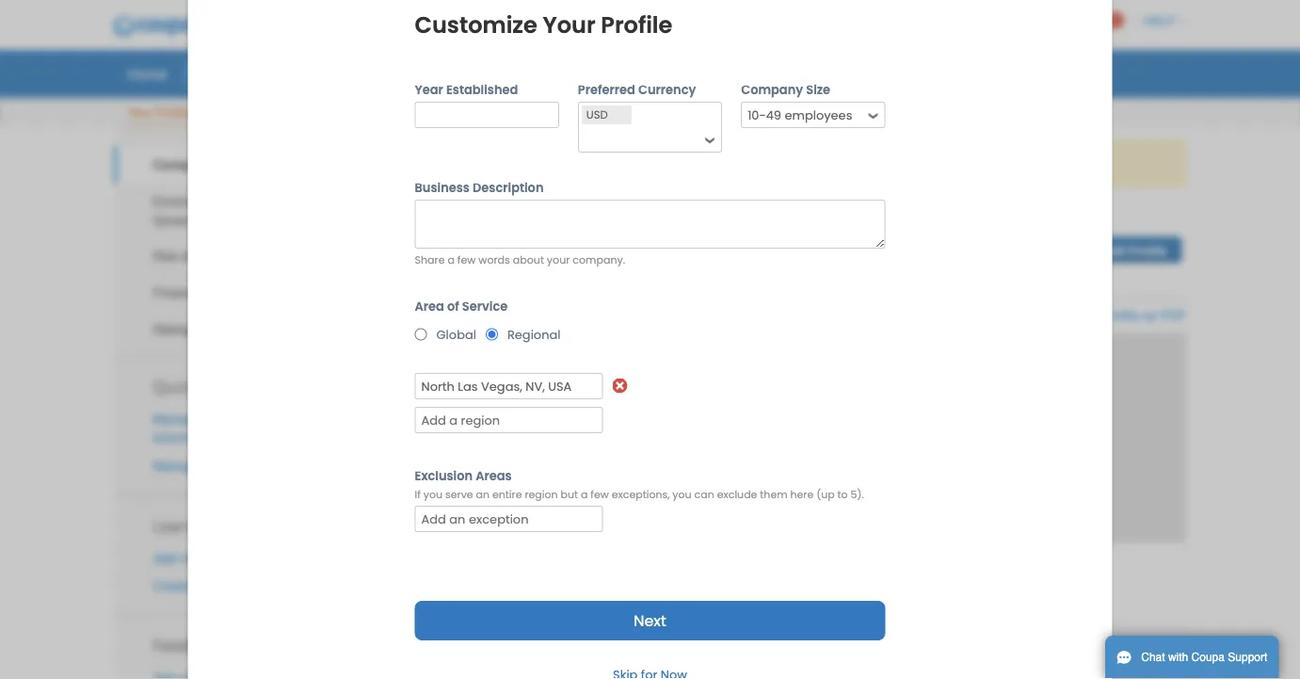 Task type: vqa. For each thing, say whether or not it's contained in the screenshot.
currency
yes



Task type: describe. For each thing, give the bounding box(es) containing it.
exclusion
[[415, 467, 473, 484]]

company for company profile
[[153, 157, 213, 172]]

entities
[[236, 458, 278, 473]]

profile right edit
[[1130, 243, 1168, 257]]

background image
[[389, 333, 1187, 543]]

tim burton enterprises
[[484, 229, 753, 259]]

ratings & references link
[[114, 311, 361, 347]]

create a discoverable profile link
[[153, 578, 321, 593]]

add more customers link
[[153, 551, 275, 566]]

tim burton enterprises banner
[[382, 207, 1207, 627]]

a for profile
[[196, 578, 204, 593]]

1 vertical spatial your
[[128, 105, 152, 120]]

edit profile
[[1103, 243, 1168, 257]]

Add a region text field
[[417, 374, 601, 398]]

of
[[447, 298, 459, 314]]

edit
[[1103, 243, 1126, 257]]

size
[[807, 81, 831, 98]]

asn link
[[489, 59, 541, 88]]

Global radio
[[415, 322, 427, 347]]

profile link
[[184, 59, 251, 88]]

your
[[547, 252, 570, 267]]

company size
[[741, 81, 831, 98]]

can
[[695, 487, 715, 502]]

primary address
[[389, 590, 494, 605]]

add
[[153, 551, 177, 566]]

description
[[473, 179, 544, 196]]

& for references
[[201, 322, 210, 337]]

manage legal entities link
[[153, 458, 278, 473]]

environmental, social, governance & diversity
[[153, 194, 292, 227]]

exceptions,
[[612, 487, 670, 502]]

chat with coupa support
[[1142, 651, 1268, 664]]

area of service option group
[[406, 298, 895, 347]]

but
[[561, 487, 578, 502]]

profile up social, on the top left
[[217, 157, 258, 172]]

ratings
[[153, 322, 198, 337]]

performance for business performance
[[785, 64, 870, 83]]

manage payment information
[[153, 412, 255, 446]]

environmental,
[[153, 194, 241, 209]]

support
[[1229, 651, 1268, 664]]

create
[[153, 578, 193, 593]]

references
[[214, 322, 281, 337]]

2 you from the left
[[673, 487, 692, 502]]

Year Established text field
[[415, 102, 559, 128]]

more
[[180, 551, 210, 566]]

manage for manage payment information
[[153, 412, 201, 427]]

risk & compliance link
[[114, 238, 361, 275]]

governance
[[153, 212, 225, 227]]

chat with coupa support button
[[1106, 636, 1279, 679]]

business performance
[[723, 64, 870, 83]]

as
[[1143, 308, 1157, 323]]

with
[[1169, 651, 1189, 664]]

a inside exclusion areas if you serve an entire region but a few exceptions, you can exclude them here (up to 5).
[[581, 487, 588, 502]]

exclusion areas group
[[406, 467, 895, 540]]

your profile link
[[127, 101, 191, 126]]

them
[[760, 487, 788, 502]]

your profile
[[128, 105, 190, 120]]

compliance
[[195, 249, 264, 264]]

progress
[[926, 215, 979, 229]]

learning
[[153, 514, 218, 536]]

links
[[199, 375, 237, 398]]

financial
[[153, 285, 206, 300]]

to
[[838, 487, 848, 502]]

a for words
[[448, 252, 455, 267]]

quick links
[[153, 375, 237, 398]]

area
[[415, 298, 444, 314]]

Add a region text field
[[417, 408, 601, 432]]

company profile link
[[114, 146, 361, 183]]

create a discoverable profile
[[153, 578, 321, 593]]

home link
[[115, 59, 180, 88]]

service/time sheets link
[[329, 59, 485, 88]]

company.
[[573, 252, 625, 267]]

learning center
[[153, 514, 272, 536]]

company profile
[[153, 157, 258, 172]]

asn
[[501, 64, 529, 83]]

address
[[442, 590, 494, 605]]

business description
[[415, 179, 544, 196]]

usd option
[[582, 105, 613, 124]]

areas
[[476, 467, 512, 484]]

(up
[[817, 487, 835, 502]]

sheets
[[429, 64, 473, 83]]

next
[[634, 610, 667, 631]]

1 you from the left
[[424, 487, 443, 502]]



Task type: locate. For each thing, give the bounding box(es) containing it.
2 horizontal spatial a
[[581, 487, 588, 502]]

alert
[[389, 140, 1187, 187]]

company for company size
[[741, 81, 804, 98]]

1 vertical spatial a
[[581, 487, 588, 502]]

preferred
[[578, 81, 636, 98]]

0 vertical spatial business
[[723, 64, 781, 83]]

a
[[448, 252, 455, 267], [581, 487, 588, 502], [196, 578, 204, 593]]

profile left progress
[[885, 215, 923, 229]]

few right "but"
[[591, 487, 609, 502]]

1 vertical spatial business
[[415, 179, 470, 196]]

an
[[476, 487, 490, 502]]

0 horizontal spatial a
[[196, 578, 204, 593]]

performance up references
[[209, 285, 285, 300]]

business up company size "text box"
[[723, 64, 781, 83]]

discoverable
[[207, 578, 281, 593]]

1 vertical spatial few
[[591, 487, 609, 502]]

currency
[[639, 81, 696, 98]]

1 manage from the top
[[153, 412, 201, 427]]

download profile as pdf button
[[1040, 306, 1187, 325]]

share a few words about your company.
[[415, 252, 625, 267]]

service/time
[[341, 64, 425, 83]]

Add an exception text field
[[417, 507, 601, 531]]

add more customers
[[153, 551, 275, 566]]

global
[[437, 326, 477, 343]]

year
[[415, 81, 444, 98]]

0 vertical spatial manage
[[153, 412, 201, 427]]

enterprises
[[619, 229, 753, 259]]

customize your profile
[[415, 9, 673, 41]]

here
[[791, 487, 814, 502]]

exclude
[[717, 487, 758, 502]]

risk
[[153, 249, 179, 264]]

service/time sheets
[[341, 64, 473, 83]]

company up company size "text box"
[[741, 81, 804, 98]]

share
[[415, 252, 445, 267]]

your
[[543, 9, 596, 41], [128, 105, 152, 120]]

company
[[741, 81, 804, 98], [153, 157, 213, 172]]

0 vertical spatial your
[[543, 9, 596, 41]]

profile down "coupa supplier portal" image
[[196, 64, 239, 83]]

0 vertical spatial few
[[458, 252, 476, 267]]

company up "environmental,"
[[153, 157, 213, 172]]

1 horizontal spatial &
[[201, 322, 210, 337]]

tim
[[484, 229, 527, 259]]

a right the share
[[448, 252, 455, 267]]

1 horizontal spatial company
[[741, 81, 804, 98]]

0 horizontal spatial performance
[[209, 285, 285, 300]]

ratings & references
[[153, 322, 281, 337]]

0 vertical spatial performance
[[785, 64, 870, 83]]

profile inside button
[[1102, 308, 1140, 323]]

exclusion areas if you serve an entire region but a few exceptions, you can exclude them here (up to 5).
[[415, 467, 865, 502]]

financial performance
[[153, 285, 285, 300]]

your up invoices
[[543, 9, 596, 41]]

a right create
[[196, 578, 204, 593]]

information
[[153, 431, 218, 446]]

chat
[[1142, 651, 1166, 664]]

Business Description text field
[[415, 200, 886, 249]]

1 vertical spatial company
[[153, 157, 213, 172]]

0 vertical spatial &
[[229, 212, 237, 227]]

few
[[458, 252, 476, 267], [591, 487, 609, 502]]

risk & compliance
[[153, 249, 264, 264]]

download
[[1040, 308, 1099, 323]]

manage for manage legal entities
[[153, 458, 201, 473]]

financial performance link
[[114, 275, 361, 311]]

0 horizontal spatial few
[[458, 252, 476, 267]]

environmental, social, governance & diversity link
[[114, 183, 361, 238]]

1 vertical spatial performance
[[209, 285, 285, 300]]

& right ratings
[[201, 322, 210, 337]]

delete image
[[613, 378, 632, 393]]

you right if
[[424, 487, 443, 502]]

performance
[[785, 64, 870, 83], [209, 285, 285, 300]]

home
[[128, 64, 168, 83]]

words
[[479, 252, 510, 267]]

2 vertical spatial a
[[196, 578, 204, 593]]

if
[[415, 487, 421, 502]]

0 vertical spatial company
[[741, 81, 804, 98]]

your down home link
[[128, 105, 152, 120]]

1 horizontal spatial few
[[591, 487, 609, 502]]

manage payment information link
[[153, 412, 255, 446]]

1 vertical spatial manage
[[153, 458, 201, 473]]

next button
[[415, 601, 886, 640]]

established
[[446, 81, 518, 98]]

burton
[[534, 229, 612, 259]]

center
[[222, 514, 272, 536]]

performance for financial performance
[[209, 285, 285, 300]]

manage inside manage payment information
[[153, 412, 201, 427]]

social,
[[245, 194, 284, 209]]

you left can
[[673, 487, 692, 502]]

& for compliance
[[182, 249, 191, 264]]

1 horizontal spatial performance
[[785, 64, 870, 83]]

serve
[[446, 487, 473, 502]]

a right "but"
[[581, 487, 588, 502]]

2 horizontal spatial &
[[229, 212, 237, 227]]

0 horizontal spatial company
[[153, 157, 213, 172]]

download profile as pdf
[[1040, 308, 1187, 323]]

business for business performance
[[723, 64, 781, 83]]

1 horizontal spatial a
[[448, 252, 455, 267]]

business
[[723, 64, 781, 83], [415, 179, 470, 196]]

coupa supplier portal image
[[99, 3, 342, 50]]

few left 'words'
[[458, 252, 476, 267]]

region
[[525, 487, 558, 502]]

quick
[[153, 375, 195, 398]]

profile up "catalogs" on the top of the page
[[601, 9, 673, 41]]

& inside environmental, social, governance & diversity
[[229, 212, 237, 227]]

profile down home link
[[156, 105, 190, 120]]

1 horizontal spatial you
[[673, 487, 692, 502]]

manage down the information
[[153, 458, 201, 473]]

few inside exclusion areas if you serve an entire region but a few exceptions, you can exclude them here (up to 5).
[[591, 487, 609, 502]]

2 manage from the top
[[153, 458, 201, 473]]

0 horizontal spatial business
[[415, 179, 470, 196]]

0 vertical spatial a
[[448, 252, 455, 267]]

0 horizontal spatial your
[[128, 105, 152, 120]]

profile
[[285, 578, 321, 593]]

feedback
[[153, 634, 224, 656]]

profile progress
[[885, 215, 979, 229]]

business performance link
[[711, 59, 883, 88]]

1 horizontal spatial your
[[543, 9, 596, 41]]

business up tim burton enterprises image
[[415, 179, 470, 196]]

customize
[[415, 9, 538, 41]]

0 horizontal spatial &
[[182, 249, 191, 264]]

invoices
[[557, 64, 610, 83]]

area of service
[[415, 298, 508, 314]]

service
[[462, 298, 508, 314]]

&
[[229, 212, 237, 227], [182, 249, 191, 264], [201, 322, 210, 337]]

edit profile link
[[1088, 236, 1183, 263]]

Regional radio
[[486, 322, 498, 347]]

1 vertical spatial &
[[182, 249, 191, 264]]

catalogs link
[[626, 59, 707, 88]]

Preferred Currency text field
[[580, 126, 698, 151]]

profile left as
[[1102, 308, 1140, 323]]

preferred currency
[[578, 81, 696, 98]]

2 vertical spatial &
[[201, 322, 210, 337]]

entire
[[493, 487, 522, 502]]

performance up company size "text box"
[[785, 64, 870, 83]]

tim burton enterprises image
[[389, 207, 464, 284]]

legal
[[204, 458, 232, 473]]

about
[[513, 252, 544, 267]]

& left diversity at left
[[229, 212, 237, 227]]

Company Size text field
[[743, 103, 861, 127]]

you
[[424, 487, 443, 502], [673, 487, 692, 502]]

customers
[[214, 551, 275, 566]]

manage up the information
[[153, 412, 201, 427]]

& right risk
[[182, 249, 191, 264]]

business for business description
[[415, 179, 470, 196]]

0 horizontal spatial you
[[424, 487, 443, 502]]

manage legal entities
[[153, 458, 278, 473]]

1 horizontal spatial business
[[723, 64, 781, 83]]

profile
[[601, 9, 673, 41], [196, 64, 239, 83], [156, 105, 190, 120], [217, 157, 258, 172], [885, 215, 923, 229], [1130, 243, 1168, 257], [1102, 308, 1140, 323]]

performance inside "link"
[[209, 285, 285, 300]]

primary
[[389, 590, 438, 605]]



